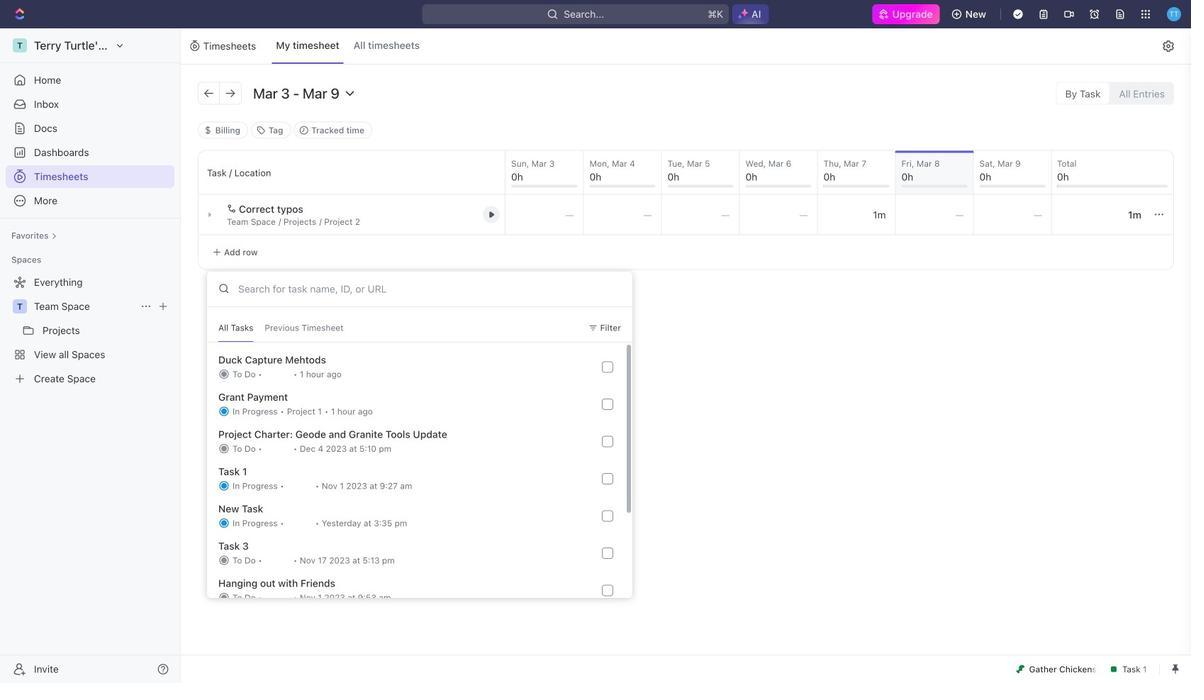 Task type: locate. For each thing, give the bounding box(es) containing it.
— text field
[[896, 195, 974, 234], [974, 195, 1052, 234]]

team space, , element
[[13, 299, 27, 314]]

5 — text field from the left
[[818, 195, 896, 234]]

None checkbox
[[602, 436, 614, 447], [602, 473, 614, 484], [602, 547, 614, 559], [602, 585, 614, 596], [602, 436, 614, 447], [602, 473, 614, 484], [602, 547, 614, 559], [602, 585, 614, 596]]

0 horizontal spatial — text field
[[896, 195, 974, 234]]

6 — text field from the left
[[1052, 195, 1151, 234]]

1 horizontal spatial — text field
[[974, 195, 1052, 234]]

None checkbox
[[602, 361, 614, 373], [602, 398, 614, 410], [602, 510, 614, 522], [602, 361, 614, 373], [602, 398, 614, 410], [602, 510, 614, 522]]

Search for task name, ID, or URL text field
[[207, 272, 633, 307]]

3 — text field from the left
[[662, 195, 740, 234]]

— text field
[[506, 195, 583, 234], [584, 195, 662, 234], [662, 195, 740, 234], [740, 195, 818, 234], [818, 195, 896, 234], [1052, 195, 1151, 234]]

4 — text field from the left
[[740, 195, 818, 234]]



Task type: vqa. For each thing, say whether or not it's contained in the screenshot.
Campaign corresponding to Campaign Report
no



Task type: describe. For each thing, give the bounding box(es) containing it.
1 — text field from the left
[[506, 195, 583, 234]]

2 — text field from the left
[[974, 195, 1052, 234]]

1 — text field from the left
[[896, 195, 974, 234]]

sidebar navigation
[[0, 28, 181, 683]]

drumstick bite image
[[1017, 665, 1025, 674]]

2 — text field from the left
[[584, 195, 662, 234]]



